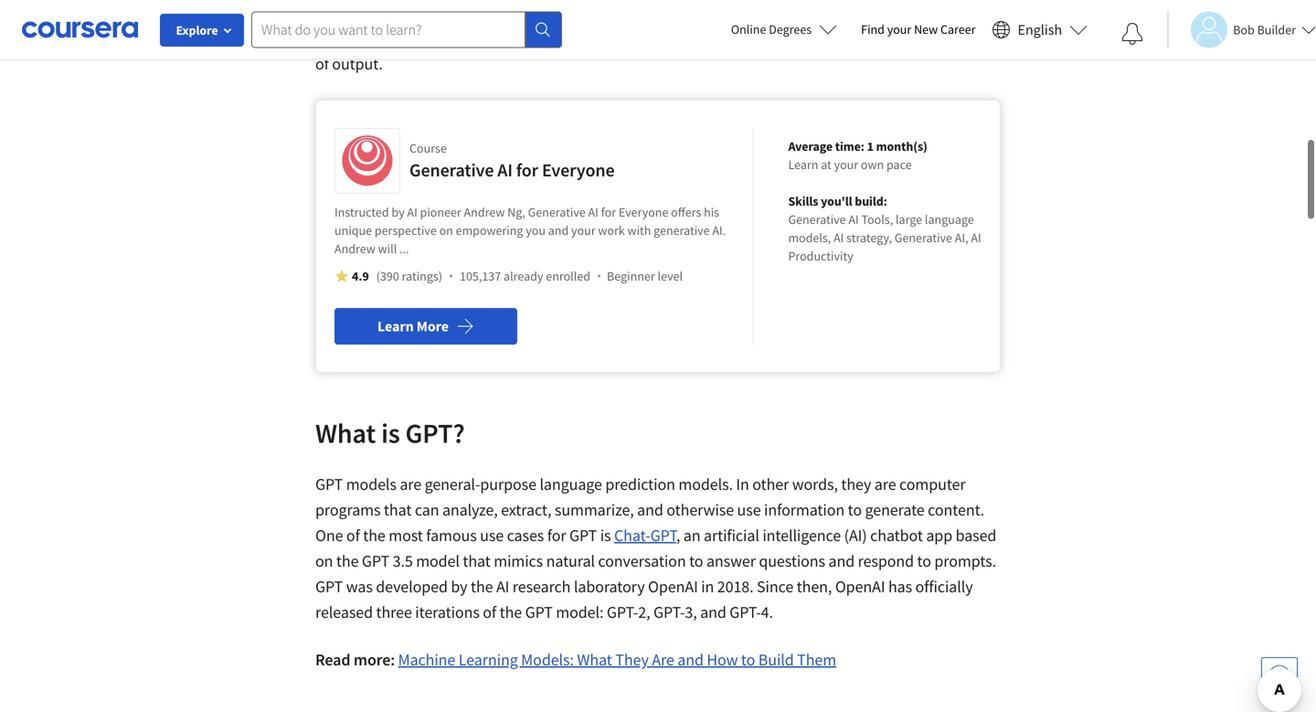 Task type: describe. For each thing, give the bounding box(es) containing it.
by inside instructed by ai pioneer andrew ng, generative ai for everyone offers his unique perspective on empowering you and your work with generative ai. andrew will ...
[[392, 204, 405, 220]]

1 vertical spatial use
[[480, 525, 504, 546]]

has inside breaking down the acronym above helps us remember what gpt does and how it works. gpt is a generative ai technology that has been
[[519, 28, 543, 48]]

generative inside breaking down the acronym above helps us remember what gpt does and how it works. gpt is a generative ai technology that has been
[[316, 28, 389, 48]]

the up the was
[[336, 551, 359, 572]]

for inside instructed by ai pioneer andrew ng, generative ai for everyone offers his unique perspective on empowering you and your work with generative ai. andrew will ...
[[601, 204, 616, 220]]

generative inside course generative ai for everyone
[[410, 158, 494, 181]]

different
[[904, 28, 963, 48]]

ai right ai,
[[972, 230, 982, 246]]

and right are
[[678, 650, 704, 670]]

analyze,
[[443, 500, 498, 520]]

skills you'll build: generative ai tools, large language models, ai strategy, generative ai, ai productivity
[[789, 193, 982, 264]]

helps
[[554, 2, 591, 23]]

course
[[410, 140, 447, 156]]

in
[[702, 577, 714, 597]]

are
[[652, 650, 675, 670]]

own
[[861, 156, 885, 173]]

has inside , an artificial intelligence (ai) chatbot app based on the gpt 3.5 model that mimics natural conversation to answer questions and respond to prompts. gpt was developed by the ai research laboratory openai in 2018. since then, openai has officially released three iterations of the gpt model: gpt-2, gpt-3, and gpt-4.
[[889, 577, 913, 597]]

bob builder
[[1234, 21, 1297, 38]]

how
[[821, 2, 850, 23]]

the inside breaking down the acronym above helps us remember what gpt does and how it works. gpt is a generative ai technology that has been
[[421, 2, 443, 23]]

deeplearning.ai image
[[340, 134, 395, 188]]

them
[[798, 650, 837, 670]]

empowering
[[456, 222, 524, 239]]

machine learning models: what they are and how to build them link
[[398, 650, 837, 670]]

to inside gpt models are general-purpose language prediction models. in other words, they are computer programs that can analyze, extract, summarize, and otherwise use information to generate content. one of the most famous use cases for gpt is
[[848, 500, 862, 520]]

generative inside instructed by ai pioneer andrew ng, generative ai for everyone offers his unique perspective on empowering you and your work with generative ai. andrew will ...
[[528, 204, 586, 220]]

learn inside average time: 1 month(s) learn at your own pace
[[789, 156, 819, 173]]

is inside gpt models are general-purpose language prediction models. in other words, they are computer programs that can analyze, extract, summarize, and otherwise use information to generate content. one of the most famous use cases for gpt is
[[601, 525, 611, 546]]

your inside average time: 1 month(s) learn at your own pace
[[835, 156, 859, 173]]

it
[[854, 2, 863, 23]]

(ai)
[[845, 525, 868, 546]]

and inside gpt models are general-purpose language prediction models. in other words, they are computer programs that can analyze, extract, summarize, and otherwise use information to generate content. one of the most famous use cases for gpt is
[[638, 500, 664, 520]]

enrolled
[[546, 268, 591, 284]]

2 are from the left
[[875, 474, 897, 495]]

famous
[[426, 525, 477, 546]]

laboratory
[[574, 577, 645, 597]]

ai up work
[[589, 204, 599, 220]]

ai inside course generative ai for everyone
[[498, 158, 513, 181]]

everyone inside instructed by ai pioneer andrew ng, generative ai for everyone offers his unique perspective on empowering you and your work with generative ai. andrew will ...
[[619, 204, 669, 220]]

ai left tools,
[[849, 211, 859, 228]]

degrees
[[769, 21, 812, 37]]

an
[[684, 525, 701, 546]]

work
[[598, 222, 625, 239]]

0 vertical spatial your
[[888, 21, 912, 37]]

beginner level
[[607, 268, 683, 284]]

input
[[823, 28, 860, 48]]

the up iterations
[[471, 577, 493, 597]]

app
[[927, 525, 953, 546]]

will
[[378, 241, 397, 257]]

4.9
[[352, 268, 369, 284]]

chat-
[[615, 525, 651, 546]]

and inside instructed by ai pioneer andrew ng, generative ai for everyone offers his unique perspective on empowering you and your work with generative ai. andrew will ...
[[548, 222, 569, 239]]

research
[[513, 577, 571, 597]]

1 openai from the left
[[648, 577, 698, 597]]

105,137
[[460, 268, 501, 284]]

online degrees button
[[717, 9, 852, 49]]

at
[[821, 156, 832, 173]]

0 vertical spatial use
[[738, 500, 761, 520]]

the inside gpt models are general-purpose language prediction models. in other words, they are computer programs that can analyze, extract, summarize, and otherwise use information to generate content. one of the most famous use cases for gpt is
[[363, 525, 386, 546]]

that inside gpt models are general-purpose language prediction models. in other words, they are computer programs that can analyze, extract, summarize, and otherwise use information to generate content. one of the most famous use cases for gpt is
[[384, 500, 412, 520]]

computer
[[900, 474, 966, 495]]

most
[[389, 525, 423, 546]]

1 vertical spatial andrew
[[335, 241, 376, 257]]

how
[[707, 650, 738, 670]]

gpt models are general-purpose language prediction models. in other words, they are computer programs that can analyze, extract, summarize, and otherwise use information to generate content. one of the most famous use cases for gpt is
[[316, 474, 985, 546]]

builder
[[1258, 21, 1297, 38]]

released
[[316, 602, 373, 623]]

model
[[416, 551, 460, 572]]

that inside , an artificial intelligence (ai) chatbot app based on the gpt 3.5 model that mimics natural conversation to answer questions and respond to prompts. gpt was developed by the ai research laboratory openai in 2018. since then, openai has officially released three iterations of the gpt model: gpt-2, gpt-3, and gpt-4.
[[463, 551, 491, 572]]

models.
[[679, 474, 733, 495]]

learn inside button
[[378, 317, 414, 336]]

(390
[[377, 268, 399, 284]]

pioneer
[[420, 204, 462, 220]]

2 openai from the left
[[836, 577, 886, 597]]

help center image
[[1269, 665, 1291, 687]]

0 horizontal spatial what
[[316, 416, 376, 450]]

programs
[[316, 500, 381, 520]]

purpose
[[480, 474, 537, 495]]

chat-gpt
[[615, 525, 677, 546]]

is inside breaking down the acronym above helps us remember what gpt does and how it works. gpt is a generative ai technology that has been
[[945, 2, 956, 23]]

and right 3, in the bottom right of the page
[[701, 602, 727, 623]]

coursera image
[[22, 15, 138, 44]]

models,
[[789, 230, 832, 246]]

on inside instructed by ai pioneer andrew ng, generative ai for everyone offers his unique perspective on empowering you and your work with generative ai. andrew will ...
[[440, 222, 453, 239]]

average time: 1 month(s) learn at your own pace
[[789, 138, 928, 173]]

online
[[731, 21, 767, 37]]

strategy,
[[847, 230, 893, 246]]

language inside gpt models are general-purpose language prediction models. in other words, they are computer programs that can analyze, extract, summarize, and otherwise use information to generate content. one of the most famous use cases for gpt is
[[540, 474, 603, 495]]

based
[[956, 525, 997, 546]]

,
[[677, 525, 681, 546]]

1 vertical spatial is
[[381, 416, 400, 450]]

to right how
[[742, 650, 756, 670]]

what is gpt?
[[316, 416, 465, 450]]

pace
[[887, 156, 912, 173]]

build:
[[855, 193, 888, 209]]

and down (ai)
[[829, 551, 855, 572]]

technology
[[409, 28, 485, 48]]

mimics
[[494, 551, 543, 572]]

english button
[[985, 0, 1096, 59]]

transform
[[731, 28, 801, 48]]

model:
[[556, 602, 604, 623]]

...
[[400, 241, 409, 257]]

3 gpt- from the left
[[730, 602, 761, 623]]

ratings)
[[402, 268, 443, 284]]

for inside course generative ai for everyone
[[516, 158, 539, 181]]

on inside , an artificial intelligence (ai) chatbot app based on the gpt 3.5 model that mimics natural conversation to answer questions and respond to prompts. gpt was developed by the ai research laboratory openai in 2018. since then, openai has officially released three iterations of the gpt model: gpt-2, gpt-3, and gpt-4.
[[316, 551, 333, 572]]

into
[[863, 28, 890, 48]]

down
[[379, 2, 417, 23]]

you'll
[[821, 193, 853, 209]]

4.
[[761, 602, 774, 623]]



Task type: vqa. For each thing, say whether or not it's contained in the screenshot.
What
yes



Task type: locate. For each thing, give the bounding box(es) containing it.
time:
[[836, 138, 865, 155]]

1 horizontal spatial generative
[[654, 222, 710, 239]]

its input into a different type of output.
[[316, 28, 996, 74]]

1 horizontal spatial andrew
[[464, 204, 505, 220]]

gpt left 3.5
[[362, 551, 390, 572]]

2 vertical spatial for
[[548, 525, 567, 546]]

0 horizontal spatial by
[[392, 204, 405, 220]]

generative
[[410, 158, 494, 181], [528, 204, 586, 220], [789, 211, 846, 228], [895, 230, 953, 246]]

1 vertical spatial a
[[893, 28, 901, 48]]

everyone inside course generative ai for everyone
[[542, 158, 615, 181]]

0 vertical spatial on
[[440, 222, 453, 239]]

language up ai,
[[925, 211, 975, 228]]

of right one
[[347, 525, 360, 546]]

gpt?
[[406, 416, 465, 450]]

a right into
[[893, 28, 901, 48]]

2 horizontal spatial gpt-
[[730, 602, 761, 623]]

and up the chat-gpt
[[638, 500, 664, 520]]

was
[[346, 577, 373, 597]]

is right new
[[945, 2, 956, 23]]

0 horizontal spatial for
[[516, 158, 539, 181]]

by
[[392, 204, 405, 220], [451, 577, 468, 597]]

cases
[[507, 525, 544, 546]]

gpt down summarize,
[[570, 525, 597, 546]]

gpt left does
[[725, 2, 753, 23]]

to down an
[[690, 551, 704, 572]]

more:
[[354, 650, 395, 670]]

1 horizontal spatial of
[[347, 525, 360, 546]]

has
[[519, 28, 543, 48], [889, 577, 913, 597]]

been
[[546, 28, 581, 48]]

1 are from the left
[[400, 474, 422, 495]]

is left gpt?
[[381, 416, 400, 450]]

1 horizontal spatial for
[[548, 525, 567, 546]]

ai down mimics
[[497, 577, 510, 597]]

are
[[400, 474, 422, 495], [875, 474, 897, 495]]

0 vertical spatial everyone
[[542, 158, 615, 181]]

a up type
[[959, 2, 968, 23]]

your left work
[[572, 222, 596, 239]]

ai inside , an artificial intelligence (ai) chatbot app based on the gpt 3.5 model that mimics natural conversation to answer questions and respond to prompts. gpt was developed by the ai research laboratory openai in 2018. since then, openai has officially released three iterations of the gpt model: gpt-2, gpt-3, and gpt-4.
[[497, 577, 510, 597]]

of
[[316, 53, 329, 74], [347, 525, 360, 546], [483, 602, 497, 623]]

skills
[[789, 193, 819, 209]]

by up iterations
[[451, 577, 468, 597]]

extract,
[[501, 500, 552, 520]]

otherwise
[[667, 500, 734, 520]]

1 horizontal spatial language
[[925, 211, 975, 228]]

the
[[421, 2, 443, 23], [363, 525, 386, 546], [336, 551, 359, 572], [471, 577, 493, 597], [500, 602, 522, 623]]

everyone up work
[[542, 158, 615, 181]]

openai down respond
[[836, 577, 886, 597]]

gpt down research
[[525, 602, 553, 623]]

explore button
[[160, 14, 244, 47]]

0 horizontal spatial everyone
[[542, 158, 615, 181]]

1 vertical spatial your
[[835, 156, 859, 173]]

that down famous
[[463, 551, 491, 572]]

0 vertical spatial by
[[392, 204, 405, 220]]

intelligence
[[763, 525, 841, 546]]

0 horizontal spatial of
[[316, 53, 329, 74]]

a inside its input into a different type of output.
[[893, 28, 901, 48]]

None search field
[[251, 11, 562, 48]]

and right you
[[548, 222, 569, 239]]

ai up ng,
[[498, 158, 513, 181]]

2 horizontal spatial your
[[888, 21, 912, 37]]

generate
[[866, 500, 925, 520]]

find your new career
[[862, 21, 976, 37]]

ai
[[393, 28, 406, 48], [498, 158, 513, 181], [407, 204, 418, 220], [589, 204, 599, 220], [849, 211, 859, 228], [834, 230, 844, 246], [972, 230, 982, 246], [497, 577, 510, 597]]

since
[[757, 577, 794, 597]]

ng,
[[508, 204, 526, 220]]

generative up output.
[[316, 28, 389, 48]]

the down research
[[500, 602, 522, 623]]

0 vertical spatial is
[[945, 2, 956, 23]]

0 horizontal spatial on
[[316, 551, 333, 572]]

learn left 'more'
[[378, 317, 414, 336]]

1 vertical spatial generative
[[654, 222, 710, 239]]

0 vertical spatial andrew
[[464, 204, 505, 220]]

month(s)
[[877, 138, 928, 155]]

ai inside breaking down the acronym above helps us remember what gpt does and how it works. gpt is a generative ai technology that has been
[[393, 28, 406, 48]]

the left most
[[363, 525, 386, 546]]

0 horizontal spatial use
[[480, 525, 504, 546]]

show notifications image
[[1122, 23, 1144, 45]]

gpt- down 2018.
[[730, 602, 761, 623]]

gpt up programs
[[316, 474, 343, 495]]

1 vertical spatial learn
[[378, 317, 414, 336]]

what
[[316, 416, 376, 450], [577, 650, 613, 670]]

more
[[417, 317, 449, 336]]

for inside gpt models are general-purpose language prediction models. in other words, they are computer programs that can analyze, extract, summarize, and otherwise use information to generate content. one of the most famous use cases for gpt is
[[548, 525, 567, 546]]

unique
[[335, 222, 372, 239]]

1 vertical spatial language
[[540, 474, 603, 495]]

read
[[316, 650, 351, 670]]

generative up you
[[528, 204, 586, 220]]

perspective
[[375, 222, 437, 239]]

your down time:
[[835, 156, 859, 173]]

of left output.
[[316, 53, 329, 74]]

on down pioneer
[[440, 222, 453, 239]]

4.9 (390 ratings)
[[352, 268, 443, 284]]

what
[[688, 2, 722, 23]]

2018.
[[718, 577, 754, 597]]

to down app
[[918, 551, 932, 572]]

learn down "average"
[[789, 156, 819, 173]]

0 horizontal spatial andrew
[[335, 241, 376, 257]]

use down in
[[738, 500, 761, 520]]

the up technology
[[421, 2, 443, 23]]

learn more button
[[335, 308, 518, 345]]

generative down large
[[895, 230, 953, 246]]

course generative ai for everyone
[[410, 140, 615, 181]]

of inside its input into a different type of output.
[[316, 53, 329, 74]]

for up ng,
[[516, 158, 539, 181]]

1 horizontal spatial gpt-
[[654, 602, 685, 623]]

0 horizontal spatial has
[[519, 28, 543, 48]]

of inside , an artificial intelligence (ai) chatbot app based on the gpt 3.5 model that mimics natural conversation to answer questions and respond to prompts. gpt was developed by the ai research laboratory openai in 2018. since then, openai has officially released three iterations of the gpt model: gpt-2, gpt-3, and gpt-4.
[[483, 602, 497, 623]]

0 horizontal spatial is
[[381, 416, 400, 450]]

on down one
[[316, 551, 333, 572]]

1 horizontal spatial by
[[451, 577, 468, 597]]

0 vertical spatial language
[[925, 211, 975, 228]]

2 gpt- from the left
[[654, 602, 685, 623]]

generative
[[316, 28, 389, 48], [654, 222, 710, 239]]

1 horizontal spatial everyone
[[619, 204, 669, 220]]

acronym
[[446, 2, 506, 23]]

works.
[[866, 2, 911, 23]]

2,
[[639, 602, 651, 623]]

2 vertical spatial is
[[601, 525, 611, 546]]

gpt left an
[[651, 525, 677, 546]]

is left chat-
[[601, 525, 611, 546]]

summarize,
[[555, 500, 634, 520]]

gpt- right 2,
[[654, 602, 685, 623]]

that inside breaking down the acronym above helps us remember what gpt does and how it works. gpt is a generative ai technology that has been
[[488, 28, 516, 48]]

his
[[704, 204, 720, 220]]

are up generate
[[875, 474, 897, 495]]

beginner
[[607, 268, 655, 284]]

find
[[862, 21, 885, 37]]

of right iterations
[[483, 602, 497, 623]]

general-
[[425, 474, 480, 495]]

what up the models
[[316, 416, 376, 450]]

1 vertical spatial for
[[601, 204, 616, 220]]

a inside breaking down the acronym above helps us remember what gpt does and how it works. gpt is a generative ai technology that has been
[[959, 2, 968, 23]]

2 vertical spatial of
[[483, 602, 497, 623]]

1 vertical spatial everyone
[[619, 204, 669, 220]]

1 vertical spatial of
[[347, 525, 360, 546]]

openai up 3, in the bottom right of the page
[[648, 577, 698, 597]]

is
[[945, 2, 956, 23], [381, 416, 400, 450], [601, 525, 611, 546]]

0 horizontal spatial language
[[540, 474, 603, 495]]

by inside , an artificial intelligence (ai) chatbot app based on the gpt 3.5 model that mimics natural conversation to answer questions and respond to prompts. gpt was developed by the ai research laboratory openai in 2018. since then, openai has officially released three iterations of the gpt model: gpt-2, gpt-3, and gpt-4.
[[451, 577, 468, 597]]

0 horizontal spatial are
[[400, 474, 422, 495]]

105,137 already enrolled
[[460, 268, 591, 284]]

0 vertical spatial of
[[316, 53, 329, 74]]

1 vertical spatial that
[[384, 500, 412, 520]]

, an artificial intelligence (ai) chatbot app based on the gpt 3.5 model that mimics natural conversation to answer questions and respond to prompts. gpt was developed by the ai research laboratory openai in 2018. since then, openai has officially released three iterations of the gpt model: gpt-2, gpt-3, and gpt-4.
[[316, 525, 997, 623]]

1 horizontal spatial a
[[959, 2, 968, 23]]

2 vertical spatial that
[[463, 551, 491, 572]]

generative down 'course'
[[410, 158, 494, 181]]

1 horizontal spatial learn
[[789, 156, 819, 173]]

remember
[[613, 2, 685, 23]]

2 horizontal spatial of
[[483, 602, 497, 623]]

build
[[759, 650, 794, 670]]

content.
[[928, 500, 985, 520]]

0 horizontal spatial openai
[[648, 577, 698, 597]]

above
[[509, 2, 551, 23]]

officially
[[916, 577, 974, 597]]

1 horizontal spatial use
[[738, 500, 761, 520]]

machine
[[398, 650, 456, 670]]

0 vertical spatial that
[[488, 28, 516, 48]]

gpt up released
[[316, 577, 343, 597]]

0 horizontal spatial your
[[572, 222, 596, 239]]

and inside breaking down the acronym above helps us remember what gpt does and how it works. gpt is a generative ai technology that has been
[[792, 2, 818, 23]]

respond
[[858, 551, 915, 572]]

1 horizontal spatial is
[[601, 525, 611, 546]]

2 vertical spatial your
[[572, 222, 596, 239]]

developed
[[376, 577, 448, 597]]

your inside instructed by ai pioneer andrew ng, generative ai for everyone offers his unique perspective on empowering you and your work with generative ai. andrew will ...
[[572, 222, 596, 239]]

andrew up empowering
[[464, 204, 505, 220]]

that up most
[[384, 500, 412, 520]]

0 vertical spatial a
[[959, 2, 968, 23]]

ai up the perspective
[[407, 204, 418, 220]]

for up natural
[[548, 525, 567, 546]]

1 vertical spatial by
[[451, 577, 468, 597]]

career
[[941, 21, 976, 37]]

offers
[[671, 204, 702, 220]]

0 vertical spatial what
[[316, 416, 376, 450]]

other
[[753, 474, 789, 495]]

iterations
[[415, 602, 480, 623]]

prediction
[[606, 474, 676, 495]]

gpt-
[[607, 602, 639, 623], [654, 602, 685, 623], [730, 602, 761, 623]]

generative down offers
[[654, 222, 710, 239]]

0 vertical spatial for
[[516, 158, 539, 181]]

prompts.
[[935, 551, 997, 572]]

online degrees
[[731, 21, 812, 37]]

1 horizontal spatial your
[[835, 156, 859, 173]]

does
[[756, 2, 789, 23]]

words,
[[793, 474, 838, 495]]

conversation
[[598, 551, 686, 572]]

then,
[[797, 577, 833, 597]]

that down acronym
[[488, 28, 516, 48]]

2 horizontal spatial for
[[601, 204, 616, 220]]

1 horizontal spatial has
[[889, 577, 913, 597]]

has down above
[[519, 28, 543, 48]]

0 horizontal spatial gpt-
[[607, 602, 639, 623]]

2 horizontal spatial is
[[945, 2, 956, 23]]

1 vertical spatial what
[[577, 650, 613, 670]]

learn more
[[378, 317, 449, 336]]

type
[[966, 28, 996, 48]]

gpt up different
[[915, 2, 942, 23]]

generative inside instructed by ai pioneer andrew ng, generative ai for everyone offers his unique perspective on empowering you and your work with generative ai. andrew will ...
[[654, 222, 710, 239]]

1 horizontal spatial are
[[875, 474, 897, 495]]

breaking
[[316, 2, 376, 23]]

0 vertical spatial learn
[[789, 156, 819, 173]]

0 horizontal spatial generative
[[316, 28, 389, 48]]

use left cases at the left bottom
[[480, 525, 504, 546]]

0 horizontal spatial learn
[[378, 317, 414, 336]]

ai up the "productivity"
[[834, 230, 844, 246]]

gpt- down laboratory
[[607, 602, 639, 623]]

explore
[[176, 22, 218, 38]]

gpt
[[725, 2, 753, 23], [915, 2, 942, 23], [316, 474, 343, 495], [570, 525, 597, 546], [651, 525, 677, 546], [362, 551, 390, 572], [316, 577, 343, 597], [525, 602, 553, 623]]

of inside gpt models are general-purpose language prediction models. in other words, they are computer programs that can analyze, extract, summarize, and otherwise use information to generate content. one of the most famous use cases for gpt is
[[347, 525, 360, 546]]

0 horizontal spatial a
[[893, 28, 901, 48]]

to up (ai)
[[848, 500, 862, 520]]

answer
[[707, 551, 756, 572]]

everyone up with
[[619, 204, 669, 220]]

generative up the models,
[[789, 211, 846, 228]]

What do you want to learn? text field
[[251, 11, 526, 48]]

already
[[504, 268, 544, 284]]

language up summarize,
[[540, 474, 603, 495]]

for up work
[[601, 204, 616, 220]]

artificial
[[704, 525, 760, 546]]

andrew down unique
[[335, 241, 376, 257]]

your right find on the top
[[888, 21, 912, 37]]

1 horizontal spatial on
[[440, 222, 453, 239]]

ai.
[[713, 222, 726, 239]]

1 horizontal spatial what
[[577, 650, 613, 670]]

are up the "can"
[[400, 474, 422, 495]]

what left they
[[577, 650, 613, 670]]

1 vertical spatial on
[[316, 551, 333, 572]]

and up its
[[792, 2, 818, 23]]

1 vertical spatial has
[[889, 577, 913, 597]]

0 vertical spatial generative
[[316, 28, 389, 48]]

ai down "down"
[[393, 28, 406, 48]]

by up the perspective
[[392, 204, 405, 220]]

average
[[789, 138, 833, 155]]

english
[[1018, 21, 1063, 39]]

has down respond
[[889, 577, 913, 597]]

language inside skills you'll build: generative ai tools, large language models, ai strategy, generative ai, ai productivity
[[925, 211, 975, 228]]

learning
[[459, 650, 518, 670]]

its
[[804, 28, 820, 48]]

1 gpt- from the left
[[607, 602, 639, 623]]

instructed
[[335, 204, 389, 220]]

0 vertical spatial has
[[519, 28, 543, 48]]

1 horizontal spatial openai
[[836, 577, 886, 597]]



